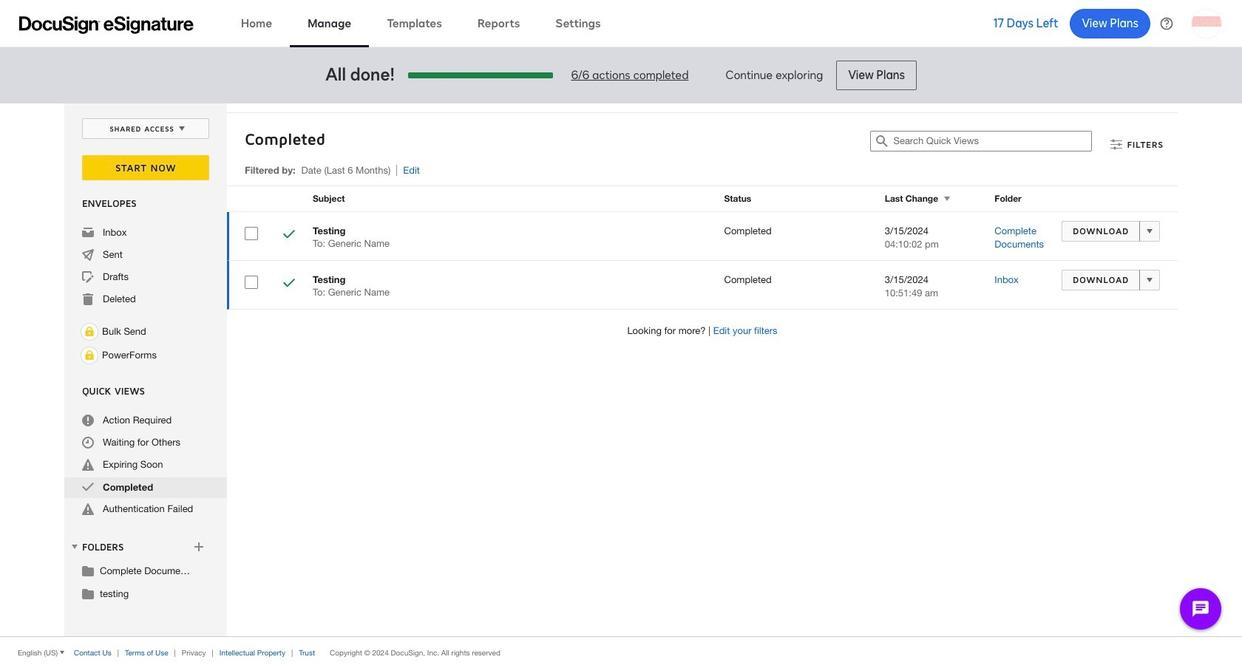 Task type: describe. For each thing, give the bounding box(es) containing it.
1 folder image from the top
[[82, 565, 94, 577]]

alert image
[[82, 504, 94, 516]]

view folders image
[[69, 541, 81, 553]]

trash image
[[82, 294, 94, 305]]

secondary navigation region
[[64, 104, 1182, 637]]

lock image
[[81, 323, 98, 341]]

2 folder image from the top
[[82, 588, 94, 600]]

sent image
[[82, 249, 94, 261]]

alert image
[[82, 459, 94, 471]]



Task type: locate. For each thing, give the bounding box(es) containing it.
more info region
[[0, 637, 1243, 669]]

draft image
[[82, 271, 94, 283]]

0 vertical spatial folder image
[[82, 565, 94, 577]]

folder image
[[82, 565, 94, 577], [82, 588, 94, 600]]

action required image
[[82, 415, 94, 427]]

docusign esignature image
[[19, 16, 194, 34]]

your uploaded profile image image
[[1192, 9, 1222, 38]]

1 vertical spatial folder image
[[82, 588, 94, 600]]

completed image
[[283, 229, 295, 243]]

inbox image
[[82, 227, 94, 239]]

clock image
[[82, 437, 94, 449]]

completed image
[[82, 482, 94, 493]]

lock image
[[81, 347, 98, 365]]

Search Quick Views text field
[[894, 132, 1092, 151]]

completed image
[[283, 277, 295, 291]]



Task type: vqa. For each thing, say whether or not it's contained in the screenshot.
inbox icon
yes



